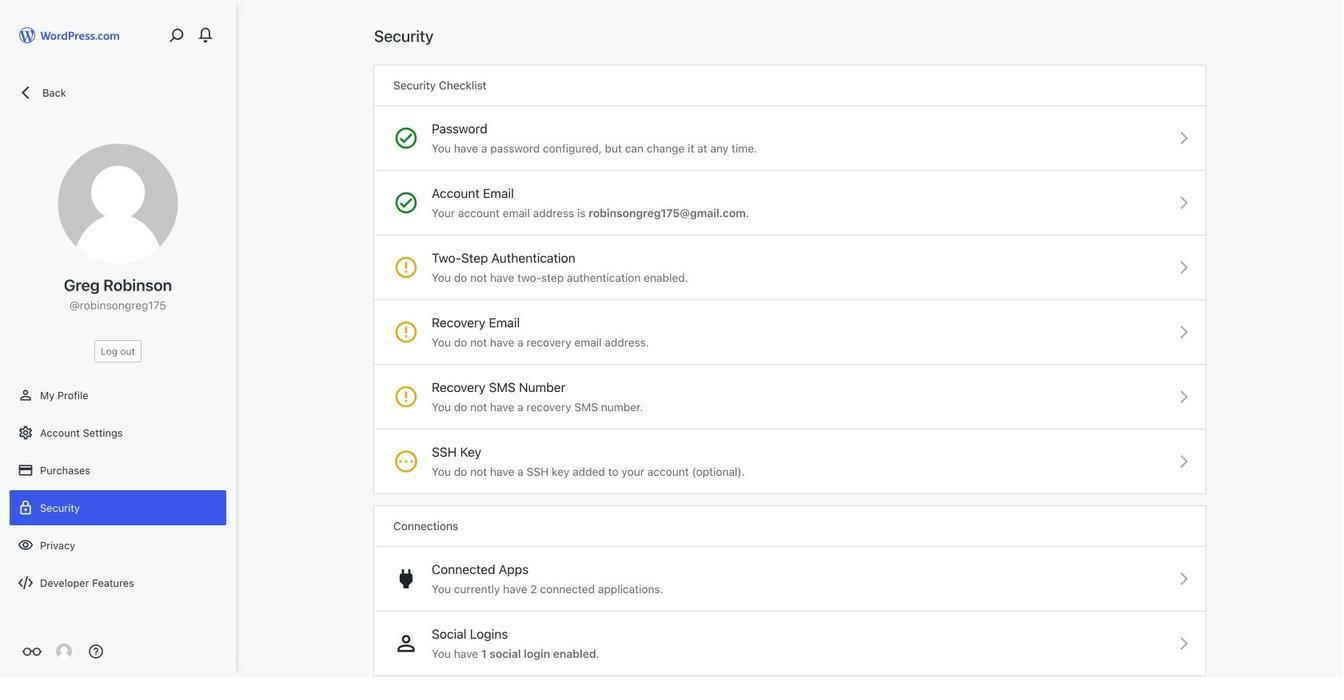 Task type: locate. For each thing, give the bounding box(es) containing it.
greg robinson image
[[56, 644, 72, 660]]

main content
[[374, 26, 1206, 676]]

greg robinson image
[[58, 144, 178, 264]]

credit_card image
[[18, 463, 34, 479]]

settings image
[[18, 425, 34, 441]]

visibility image
[[18, 538, 34, 554]]



Task type: describe. For each thing, give the bounding box(es) containing it.
lock image
[[18, 500, 34, 516]]

person image
[[18, 388, 34, 404]]

reader image
[[22, 643, 42, 662]]



Task type: vqa. For each thing, say whether or not it's contained in the screenshot.
second img from the top
no



